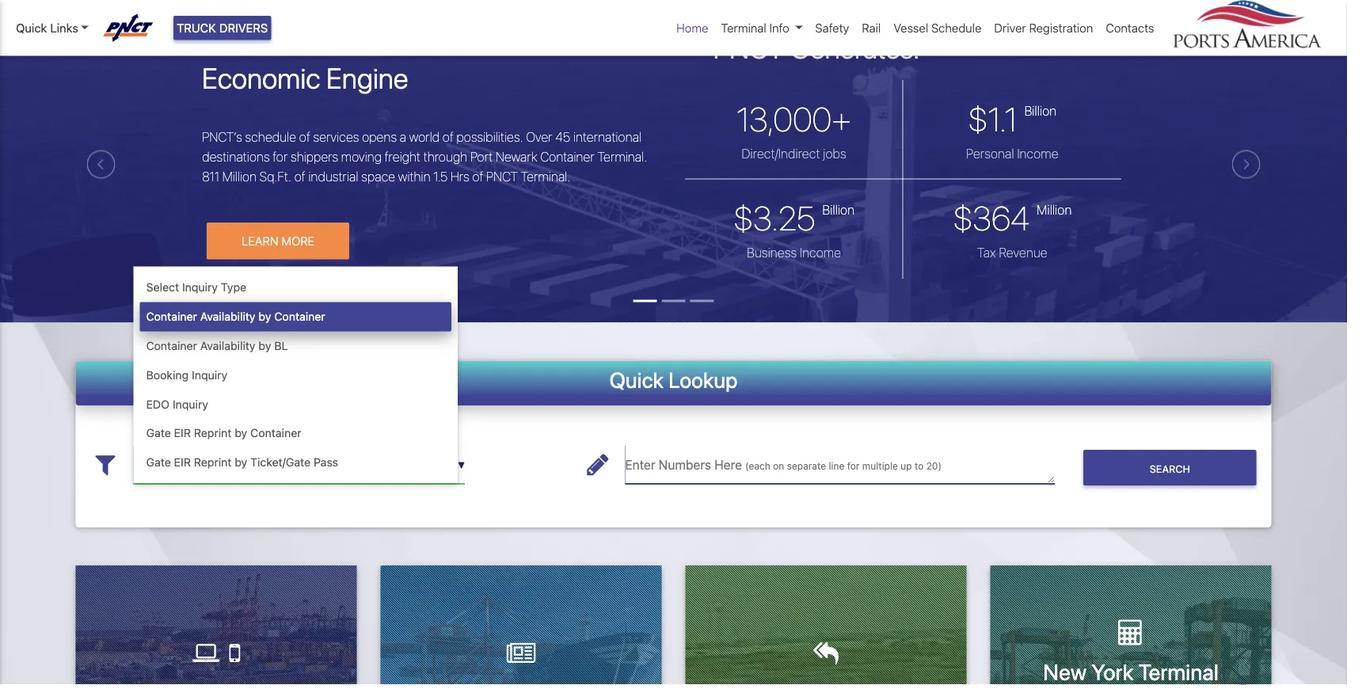 Task type: locate. For each thing, give the bounding box(es) containing it.
pass
[[314, 456, 338, 469]]

reprint up the gate eir reprint by ticket/gate pass at the bottom left of page
[[194, 427, 232, 440]]

jobs
[[823, 146, 847, 161]]

container up bl
[[274, 310, 325, 324]]

0 vertical spatial billion
[[1025, 103, 1057, 119]]

1 vertical spatial gate
[[146, 456, 171, 469]]

0 vertical spatial availability
[[200, 310, 256, 324]]

by
[[259, 310, 271, 324], [259, 339, 271, 353], [235, 427, 247, 440], [235, 456, 247, 469]]

drivers
[[219, 21, 268, 35]]

type
[[221, 281, 247, 294]]

home link
[[670, 13, 715, 43]]

personal
[[967, 146, 1015, 161]]

terminal
[[721, 21, 767, 35]]

home
[[677, 21, 709, 35]]

of up through
[[443, 129, 454, 144]]

0 horizontal spatial income
[[800, 245, 842, 260]]

quick lookup
[[610, 368, 738, 393]]

1 vertical spatial income
[[800, 245, 842, 260]]

income down $3.25 billion
[[800, 245, 842, 260]]

personal income
[[967, 146, 1059, 161]]

inquiry down container availability by bl at the left of page
[[192, 368, 228, 382]]

1 reprint from the top
[[194, 427, 232, 440]]

0 horizontal spatial for
[[273, 149, 288, 164]]

pnct down newark
[[486, 169, 518, 184]]

quick
[[16, 21, 47, 35], [610, 368, 664, 393]]

for right line
[[848, 461, 860, 472]]

truck drivers
[[177, 21, 268, 35]]

tax
[[978, 245, 996, 260]]

1 vertical spatial reprint
[[194, 456, 232, 469]]

1 horizontal spatial quick
[[610, 368, 664, 393]]

reprint for ticket/gate
[[194, 456, 232, 469]]

for inside pnct's schedule of services opens a world of possibilities.                                 over 45 international destinations for shippers moving freight through port newark container terminal. 811 million sq.ft. of industrial space within 1.5 hrs of pnct terminal.
[[273, 149, 288, 164]]

search
[[1150, 463, 1191, 475]]

eir for gate eir reprint by ticket/gate pass
[[174, 456, 191, 469]]

0 vertical spatial quick
[[16, 21, 47, 35]]

by left bl
[[259, 339, 271, 353]]

schedule
[[245, 129, 296, 144]]

search button
[[1084, 451, 1257, 486]]

None text field
[[134, 446, 465, 485]]

rail link
[[856, 13, 888, 43]]

services
[[313, 129, 359, 144]]

1 eir from the top
[[174, 427, 191, 440]]

terminal.
[[598, 149, 648, 164], [521, 169, 571, 184]]

0 vertical spatial inquiry
[[182, 281, 218, 294]]

safety
[[816, 21, 850, 35]]

billion inside $3.25 billion
[[823, 203, 855, 218]]

possibilities.
[[457, 129, 524, 144]]

1 vertical spatial quick
[[610, 368, 664, 393]]

2 gate from the top
[[146, 456, 171, 469]]

quick links
[[16, 21, 78, 35]]

terminal info link
[[715, 13, 809, 43]]

edo inquiry
[[146, 398, 208, 411]]

billion down jobs
[[823, 203, 855, 218]]

industrial
[[308, 169, 359, 184]]

inquiry
[[182, 281, 218, 294], [192, 368, 228, 382], [173, 398, 208, 411]]

quick left links
[[16, 21, 47, 35]]

vessel schedule
[[894, 21, 982, 35]]

0 vertical spatial for
[[273, 149, 288, 164]]

income
[[1018, 146, 1059, 161], [800, 245, 842, 260]]

pnct
[[714, 31, 785, 64], [486, 169, 518, 184]]

eir
[[174, 427, 191, 440], [174, 456, 191, 469]]

multiple
[[863, 461, 898, 472]]

gate for gate eir reprint by ticket/gate pass
[[146, 456, 171, 469]]

inquiry left type
[[182, 281, 218, 294]]

driver registration link
[[988, 13, 1100, 43]]

2 eir from the top
[[174, 456, 191, 469]]

container down select
[[146, 310, 197, 324]]

billion
[[1025, 103, 1057, 119], [823, 203, 855, 218]]

driver
[[995, 21, 1027, 35]]

$3.25 billion
[[734, 199, 855, 238]]

world
[[409, 129, 440, 144]]

0 horizontal spatial billion
[[823, 203, 855, 218]]

inquiry down "booking inquiry"
[[173, 398, 208, 411]]

for up sq.ft.
[[273, 149, 288, 164]]

1 vertical spatial eir
[[174, 456, 191, 469]]

over
[[526, 129, 553, 144]]

ticket/gate
[[251, 456, 311, 469]]

0 vertical spatial reprint
[[194, 427, 232, 440]]

terminal. down international on the left top
[[598, 149, 648, 164]]

inquiry for booking
[[192, 368, 228, 382]]

schedule
[[932, 21, 982, 35]]

811
[[202, 169, 220, 184]]

1 horizontal spatial income
[[1018, 146, 1059, 161]]

$364 million
[[953, 199, 1072, 238]]

0 vertical spatial eir
[[174, 427, 191, 440]]

economic engine
[[202, 61, 408, 95]]

1 availability from the top
[[200, 310, 256, 324]]

enter numbers here (each on separate line for multiple up to 20)
[[625, 458, 942, 473]]

0 vertical spatial gate
[[146, 427, 171, 440]]

income down $1.1 billion
[[1018, 146, 1059, 161]]

generates:
[[791, 31, 920, 64]]

terminal info
[[721, 21, 790, 35]]

0 vertical spatial terminal.
[[598, 149, 648, 164]]

by up the gate eir reprint by ticket/gate pass at the bottom left of page
[[235, 427, 247, 440]]

availability down type
[[200, 310, 256, 324]]

container up ticket/gate
[[251, 427, 302, 440]]

1 horizontal spatial billion
[[1025, 103, 1057, 119]]

separate
[[787, 461, 827, 472]]

million up revenue
[[1037, 203, 1072, 218]]

within
[[398, 169, 431, 184]]

eir down gate eir reprint by container
[[174, 456, 191, 469]]

1 vertical spatial pnct
[[486, 169, 518, 184]]

reprint down gate eir reprint by container
[[194, 456, 232, 469]]

quick left lookup at the bottom of page
[[610, 368, 664, 393]]

container down 45
[[541, 149, 595, 164]]

1 horizontal spatial for
[[848, 461, 860, 472]]

0 vertical spatial pnct
[[714, 31, 785, 64]]

sq.ft.
[[260, 169, 292, 184]]

alert
[[0, 0, 1348, 6]]

income for $3.25
[[800, 245, 842, 260]]

0 horizontal spatial quick
[[16, 21, 47, 35]]

2 reprint from the top
[[194, 456, 232, 469]]

million down destinations on the left of the page
[[222, 169, 257, 184]]

by down gate eir reprint by container
[[235, 456, 247, 469]]

None text field
[[625, 446, 1056, 485]]

hrs
[[451, 169, 470, 184]]

welcome to port newmark container terminal image
[[0, 6, 1348, 412]]

of right sq.ft.
[[294, 169, 306, 184]]

1 horizontal spatial terminal.
[[598, 149, 648, 164]]

terminal. down newark
[[521, 169, 571, 184]]

container availability by bl
[[146, 339, 288, 353]]

billion right the "$1.1"
[[1025, 103, 1057, 119]]

1 vertical spatial billion
[[823, 203, 855, 218]]

line
[[829, 461, 845, 472]]

container
[[541, 149, 595, 164], [146, 310, 197, 324], [274, 310, 325, 324], [146, 339, 197, 353], [251, 427, 302, 440]]

rail
[[862, 21, 881, 35]]

million inside $364 million
[[1037, 203, 1072, 218]]

of right hrs
[[472, 169, 484, 184]]

availability for container
[[200, 310, 256, 324]]

1 vertical spatial inquiry
[[192, 368, 228, 382]]

1 vertical spatial availability
[[200, 339, 256, 353]]

1 vertical spatial million
[[1037, 203, 1072, 218]]

1 vertical spatial terminal.
[[521, 169, 571, 184]]

0 vertical spatial income
[[1018, 146, 1059, 161]]

2 availability from the top
[[200, 339, 256, 353]]

economic
[[202, 61, 320, 95]]

0 horizontal spatial pnct
[[486, 169, 518, 184]]

million
[[222, 169, 257, 184], [1037, 203, 1072, 218]]

2 vertical spatial inquiry
[[173, 398, 208, 411]]

eir down edo inquiry
[[174, 427, 191, 440]]

learn more
[[242, 234, 315, 248]]

pnct right home
[[714, 31, 785, 64]]

enter
[[625, 458, 656, 473]]

0 horizontal spatial million
[[222, 169, 257, 184]]

1.5
[[434, 169, 448, 184]]

through
[[424, 149, 468, 164]]

0 vertical spatial million
[[222, 169, 257, 184]]

availability down container availability by container on the left top of the page
[[200, 339, 256, 353]]

1 horizontal spatial million
[[1037, 203, 1072, 218]]

billion inside $1.1 billion
[[1025, 103, 1057, 119]]

1 vertical spatial for
[[848, 461, 860, 472]]

1 gate from the top
[[146, 427, 171, 440]]



Task type: describe. For each thing, give the bounding box(es) containing it.
engine
[[327, 61, 408, 95]]

up
[[901, 461, 912, 472]]

learn
[[242, 234, 279, 248]]

business income
[[747, 245, 842, 260]]

business
[[747, 245, 797, 260]]

contacts
[[1106, 21, 1155, 35]]

revenue
[[999, 245, 1048, 260]]

quick for quick links
[[16, 21, 47, 35]]

(each
[[746, 461, 771, 472]]

container up 'booking'
[[146, 339, 197, 353]]

pnct inside pnct's schedule of services opens a world of possibilities.                                 over 45 international destinations for shippers moving freight through port newark container terminal. 811 million sq.ft. of industrial space within 1.5 hrs of pnct terminal.
[[486, 169, 518, 184]]

info
[[770, 21, 790, 35]]

pnct's
[[202, 129, 242, 144]]

contacts link
[[1100, 13, 1161, 43]]

1 horizontal spatial pnct
[[714, 31, 785, 64]]

for inside enter numbers here (each on separate line for multiple up to 20)
[[848, 461, 860, 472]]

inquiry for select
[[182, 281, 218, 294]]

13,000+
[[737, 100, 852, 139]]

freight
[[385, 149, 421, 164]]

income for $1.1
[[1018, 146, 1059, 161]]

moving
[[341, 149, 382, 164]]

$364
[[953, 199, 1030, 238]]

pnct's schedule of services opens a world of possibilities.                                 over 45 international destinations for shippers moving freight through port newark container terminal. 811 million sq.ft. of industrial space within 1.5 hrs of pnct terminal.
[[202, 129, 648, 184]]

0 horizontal spatial terminal.
[[521, 169, 571, 184]]

on
[[774, 461, 785, 472]]

direct/indirect
[[742, 146, 820, 161]]

bl
[[274, 339, 288, 353]]

inquiry for edo
[[173, 398, 208, 411]]

$1.1 billion
[[969, 100, 1057, 139]]

space
[[361, 169, 395, 184]]

45
[[556, 129, 571, 144]]

quick for quick lookup
[[610, 368, 664, 393]]

select inquiry type
[[146, 281, 247, 294]]

international
[[574, 129, 642, 144]]

billion for $1.1
[[1025, 103, 1057, 119]]

opens
[[362, 129, 397, 144]]

links
[[50, 21, 78, 35]]

$3.25
[[734, 199, 816, 238]]

registration
[[1030, 21, 1094, 35]]

gate eir reprint by container
[[146, 427, 302, 440]]

tax revenue
[[978, 245, 1048, 260]]

$1.1
[[969, 100, 1018, 139]]

shippers
[[291, 149, 338, 164]]

eir for gate eir reprint by container
[[174, 427, 191, 440]]

to
[[915, 461, 924, 472]]

vessel
[[894, 21, 929, 35]]

driver registration
[[995, 21, 1094, 35]]

gate for gate eir reprint by container
[[146, 427, 171, 440]]

quick links link
[[16, 19, 89, 37]]

of up the shippers
[[299, 129, 310, 144]]

select
[[146, 281, 179, 294]]

booking inquiry
[[146, 368, 228, 382]]

pnct generates:
[[714, 31, 920, 64]]

13,000+ direct/indirect jobs
[[737, 100, 852, 161]]

container inside pnct's schedule of services opens a world of possibilities.                                 over 45 international destinations for shippers moving freight through port newark container terminal. 811 million sq.ft. of industrial space within 1.5 hrs of pnct terminal.
[[541, 149, 595, 164]]

here
[[715, 458, 742, 473]]

lookup
[[669, 368, 738, 393]]

truck
[[177, 21, 216, 35]]

numbers
[[659, 458, 712, 473]]

newark
[[496, 149, 538, 164]]

reprint for container
[[194, 427, 232, 440]]

billion for $3.25
[[823, 203, 855, 218]]

booking
[[146, 368, 189, 382]]

availability for bl
[[200, 339, 256, 353]]

container availability by container
[[146, 310, 325, 324]]

gate eir reprint by ticket/gate pass
[[146, 456, 338, 469]]

more
[[282, 234, 315, 248]]

20)
[[927, 461, 942, 472]]

destinations
[[202, 149, 270, 164]]

safety link
[[809, 13, 856, 43]]

port
[[470, 149, 493, 164]]

truck drivers link
[[174, 16, 271, 40]]

by up container availability by bl at the left of page
[[259, 310, 271, 324]]

edo
[[146, 398, 170, 411]]

vessel schedule link
[[888, 13, 988, 43]]

million inside pnct's schedule of services opens a world of possibilities.                                 over 45 international destinations for shippers moving freight through port newark container terminal. 811 million sq.ft. of industrial space within 1.5 hrs of pnct terminal.
[[222, 169, 257, 184]]

learn more button
[[207, 223, 350, 260]]

▼
[[458, 460, 465, 471]]

a
[[400, 129, 407, 144]]



Task type: vqa. For each thing, say whether or not it's contained in the screenshot.
First Name * text field
no



